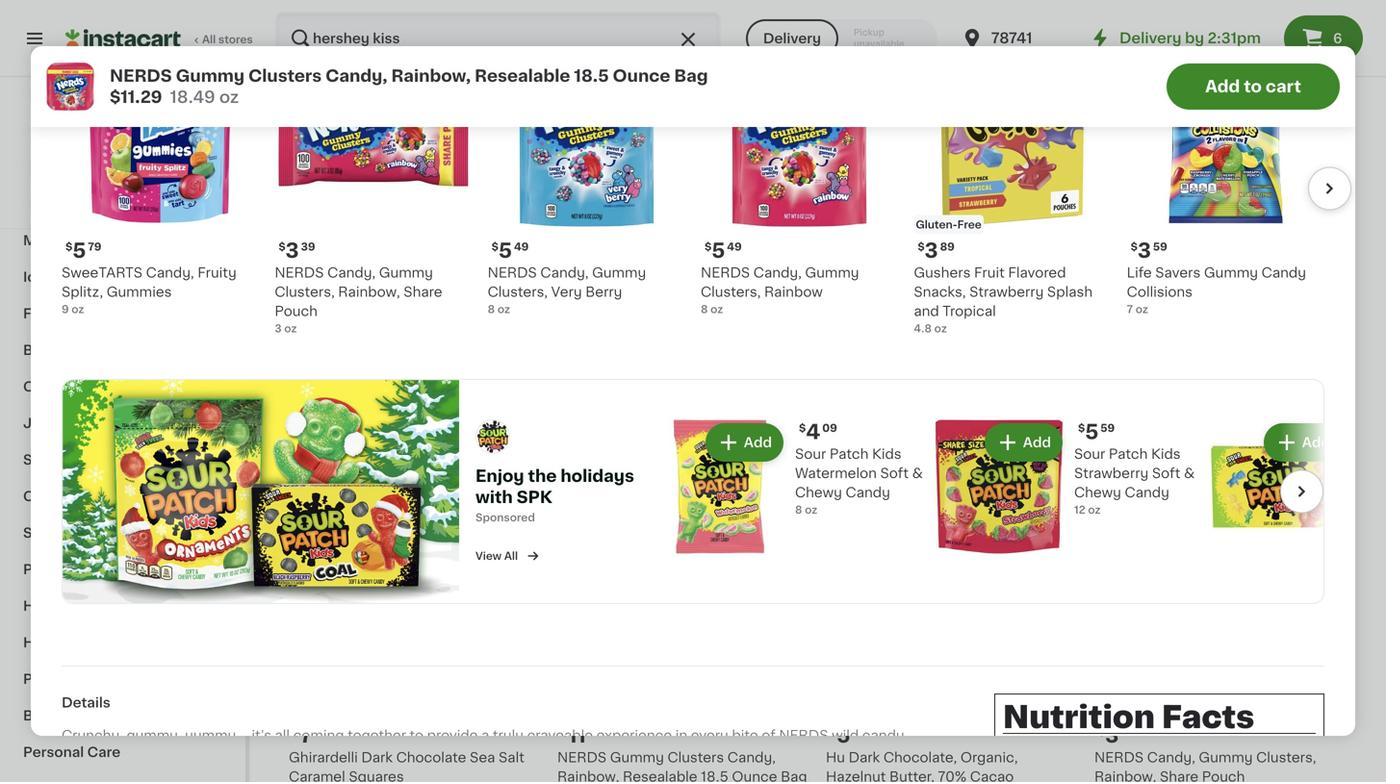 Task type: locate. For each thing, give the bounding box(es) containing it.
0 vertical spatial salt
[[495, 362, 520, 375]]

0 vertical spatial the
[[528, 469, 557, 485]]

gummies
[[107, 286, 172, 299]]

delivery inside delivery by 2:31pm link
[[1120, 31, 1182, 45]]

rainbow, inside nerds gummy clusters candy, rainbow, resealable 18.5 ounce bag $11.29 18.49 oz
[[391, 68, 471, 84]]

ounce inside nerds gummy clusters candy, rainbow, resealable 18.5 ounce bag $11.29 18.49 oz
[[613, 68, 671, 84]]

$2
[[915, 10, 929, 20]]

sour down 4
[[795, 448, 827, 461]]

& for water
[[62, 454, 73, 467]]

ghirardelli inside ghirardelli dark chocolate sea salt caramel squares
[[289, 752, 358, 765]]

pouch inside nerds candy, gummy clusters, rainbow, share pouch 3 oz
[[275, 305, 318, 318]]

0 vertical spatial share
[[404, 286, 442, 299]]

with inside the higher than in-store prices. not affiliated with instacart.
[[105, 182, 129, 192]]

oz inside gushers fruit flavored snacks, strawberry splash and tropical 4.8 oz
[[935, 324, 947, 334]]

clusters inside nerds gummy clusters candy, rainbow, resealable 18.5 ounce bag
[[668, 752, 724, 765]]

0 horizontal spatial 59
[[1101, 423, 1115, 434]]

caramel inside ghirardelli dark chocolate sea salt caramel squares
[[289, 771, 345, 783]]

target: fast delivery
[[51, 143, 194, 157]]

egg
[[1168, 381, 1195, 394]]

2 sour from the left
[[1075, 448, 1106, 461]]

0 horizontal spatial ounce
[[613, 68, 671, 84]]

chewy for 4
[[795, 486, 842, 500]]

0 vertical spatial 09
[[823, 423, 838, 434]]

with up hazelnut
[[858, 749, 887, 762]]

candy down innovation:
[[114, 768, 157, 782]]

2 horizontal spatial 8
[[795, 505, 803, 516]]

0 vertical spatial to
[[1244, 78, 1262, 95]]

1 horizontal spatial fruit
[[709, 362, 739, 375]]

enjoy the holidays with spk spo nsored
[[476, 469, 634, 523]]

0 vertical spatial 18.5
[[574, 68, 609, 84]]

49 up nerds candy, gummy clusters, rainbow 8 oz
[[727, 242, 742, 252]]

sports drinks link
[[12, 515, 234, 552]]

strawberry down $ 5 59
[[1075, 467, 1149, 481]]

1 vertical spatial strawberry
[[1075, 467, 1149, 481]]

09 for 4
[[823, 423, 838, 434]]

$ 5 49 up nerds candy, gummy clusters, very berry 8 oz
[[492, 241, 529, 261]]

target: fast delivery link
[[51, 100, 194, 160]]

kinder
[[1095, 362, 1139, 375]]

dark for 5
[[849, 752, 880, 765]]

caramel down coming
[[289, 771, 345, 783]]

nerds inside nerds candy, gummy clusters, rainbow, share pouch 3 oz
[[275, 266, 324, 280]]

salt inside ghirardelli dark chocolate sea salt caramel squares
[[499, 752, 525, 765]]

sour inside sour patch kids watermelon soft & chewy candy 8 oz
[[795, 448, 827, 461]]

all left 'stores'
[[202, 34, 216, 45]]

2 patch from the left
[[1109, 448, 1148, 461]]

snacks & candy
[[23, 197, 137, 211]]

chewy
[[558, 381, 605, 394], [795, 486, 842, 500], [1075, 486, 1122, 500]]

soft inside sour patch kids strawberry soft & chewy candy 12 oz
[[1152, 467, 1181, 481]]

3
[[286, 241, 299, 261], [925, 241, 938, 261], [1138, 241, 1152, 261], [275, 324, 282, 334], [1106, 726, 1119, 746]]

1 horizontal spatial patch
[[1109, 448, 1148, 461]]

product group
[[62, 33, 259, 317], [275, 33, 472, 337], [488, 33, 686, 317], [701, 33, 899, 317], [914, 33, 1112, 337], [1127, 33, 1325, 317], [289, 73, 542, 413], [1095, 73, 1348, 432], [289, 463, 542, 783], [558, 463, 811, 783], [826, 463, 1079, 783], [1095, 463, 1348, 783]]

1 ghirardelli from the top
[[289, 362, 358, 375]]

wrapped
[[1222, 362, 1284, 375]]

fruit up tropical
[[975, 266, 1005, 280]]

1 horizontal spatial a
[[482, 730, 489, 743]]

care down crunchy,
[[87, 746, 121, 760]]

0.7
[[1095, 419, 1111, 429]]

1 horizontal spatial sour
[[1075, 448, 1106, 461]]

share inside nerds candy, gummy clusters, rainbow, share pouch 3 oz
[[404, 286, 442, 299]]

chewy up 12
[[1075, 486, 1122, 500]]

2 vertical spatial care
[[87, 746, 121, 760]]

frozen foods
[[23, 307, 116, 321]]

1 horizontal spatial clusters
[[668, 752, 724, 765]]

49 up nerds candy, gummy clusters, very berry 8 oz
[[514, 242, 529, 252]]

4.8
[[914, 324, 932, 334]]

fresh fruit link
[[12, 113, 234, 149]]

the down breakthrough,
[[603, 768, 625, 782]]

with up spo
[[476, 490, 513, 506]]

1 vertical spatial squares
[[349, 771, 404, 783]]

candy, for nerds candy, gummy clusters, very berry 8 oz
[[541, 266, 589, 280]]

$ 3 89
[[918, 241, 955, 261]]

soft down kinder individually wrapped chocolate egg with toy inside, 1 count 0.7 oz
[[1152, 467, 1181, 481]]

1 horizontal spatial rainbow
[[890, 749, 949, 762]]

chewy down watermelon
[[795, 486, 842, 500]]

& down affiliated
[[77, 197, 88, 211]]

1 horizontal spatial delivery
[[763, 32, 821, 45]]

strawberry inside sour patch kids strawberry soft & chewy candy 12 oz
[[1075, 467, 1149, 481]]

kids down egg
[[1152, 448, 1181, 461]]

care for health care
[[73, 637, 106, 650]]

1 49 from the left
[[727, 242, 742, 252]]

fresh up dairy
[[23, 124, 62, 138]]

chewy inside sour patch kids strawberry soft & chewy candy 12 oz
[[1075, 486, 1122, 500]]

add button for nerds gummy clusters candy, rainbow, resealable 18.5 ounce bag
[[731, 468, 805, 503]]

ounce inside nerds gummy clusters candy, rainbow, resealable 18.5 ounce bag
[[732, 771, 778, 783]]

2 fresh from the top
[[23, 124, 62, 138]]

patch up watermelon
[[830, 448, 869, 461]]

sea up spk icon
[[466, 362, 491, 375]]

share for nerds candy, gummy clusters, rainbow, share pouch
[[1160, 771, 1199, 783]]

49 for nerds candy, gummy clusters, very berry
[[514, 242, 529, 252]]

with up 100% satisfaction guarantee button
[[105, 182, 129, 192]]

1 dark from the left
[[361, 752, 393, 765]]

1 horizontal spatial the
[[603, 768, 625, 782]]

0 vertical spatial pouch
[[275, 305, 318, 318]]

fruit left chews
[[709, 362, 739, 375]]

sea up the center. on the bottom of page
[[470, 752, 495, 765]]

1 patch from the left
[[830, 448, 869, 461]]

every
[[691, 730, 729, 743]]

ghirardelli up accentuating
[[289, 752, 358, 765]]

to inside the crunchy, gummy, yummy – it's all coming together to provide a truly craveable experience in every bite of nerds wild candy innovation: nerds gummy clusters. candy lovers are gearing up for this breakthrough, one-of-a-kind poppable treat, with rainbow nerds candy surrounding and accentuating a fruity gummy center. experience the delectable candy revolution. nerds gum
[[410, 730, 424, 743]]

sea inside ghirardelli dark chocolate sea salt caramel squares
[[470, 752, 495, 765]]

delivery up prices.
[[136, 143, 194, 157]]

$ 3 39 left facts
[[1099, 726, 1135, 746]]

29 right all
[[314, 727, 328, 738]]

0 vertical spatial fruit
[[65, 124, 97, 138]]

& for eggs
[[64, 161, 75, 174]]

$ 5 49 up nerds candy, gummy clusters, rainbow 8 oz
[[705, 241, 742, 261]]

1 horizontal spatial dark
[[849, 752, 880, 765]]

squares
[[422, 381, 478, 394], [349, 771, 404, 783]]

$ inside $ 11 29
[[561, 727, 568, 738]]

a down lovers
[[367, 768, 374, 782]]

0 horizontal spatial $ 5 49
[[492, 241, 529, 261]]

5 for nerds candy, gummy clusters, very berry
[[499, 241, 512, 261]]

7 down collisions
[[1127, 304, 1133, 315]]

fruit inside gushers fruit flavored snacks, strawberry splash and tropical 4.8 oz
[[975, 266, 1005, 280]]

0 horizontal spatial chewy
[[558, 381, 605, 394]]

1 horizontal spatial soft
[[1152, 467, 1181, 481]]

clusters.
[[249, 749, 309, 762]]

09 up treat,
[[852, 727, 867, 738]]

0 horizontal spatial 7
[[300, 726, 312, 746]]

caramel up '6.3'
[[289, 381, 345, 394]]

dark inside ghirardelli dark chocolate sea salt caramel squares
[[361, 752, 393, 765]]

share
[[404, 286, 442, 299], [1160, 771, 1199, 783]]

2 ghirardelli from the top
[[289, 752, 358, 765]]

clusters down every at bottom
[[668, 752, 724, 765]]

1 vertical spatial a
[[367, 768, 374, 782]]

candy, for sweetarts candy, fruity splitz, gummies 9 oz
[[146, 266, 194, 280]]

candy, inside sweetarts candy, fruity splitz, gummies 9 oz
[[146, 266, 194, 280]]

fresh for fresh vegetables
[[23, 88, 62, 101]]

1 horizontal spatial kids
[[1152, 448, 1181, 461]]

store
[[114, 166, 142, 177]]

0 horizontal spatial pouch
[[275, 305, 318, 318]]

nutrition
[[1003, 703, 1155, 733]]

care
[[73, 637, 106, 650], [50, 673, 83, 687], [87, 746, 121, 760]]

$ 3 39 inside item carousel region
[[279, 241, 315, 261]]

89
[[940, 242, 955, 252]]

dark up hazelnut
[[849, 752, 880, 765]]

size down $1.79 element
[[928, 362, 956, 375]]

18.5 inside nerds gummy clusters candy, rainbow, resealable 18.5 ounce bag
[[701, 771, 729, 783]]

1 vertical spatial sea
[[470, 752, 495, 765]]

resealable for nerds gummy clusters candy, rainbow, resealable 18.5 ounce bag $11.29 18.49 oz
[[475, 68, 570, 84]]

sea inside the ghirardelli milk chocolate sea salt caramel chocolate squares 6.3 oz
[[466, 362, 491, 375]]

8 inside nerds candy, gummy clusters, rainbow 8 oz
[[701, 304, 708, 315]]

health care link
[[12, 625, 234, 662]]

kids
[[872, 448, 902, 461], [1152, 448, 1181, 461]]

39 inside item carousel region
[[301, 242, 315, 252]]

clusters, inside nerds candy, gummy clusters, rainbow, share pouch 3 oz
[[275, 286, 335, 299]]

1 29 from the left
[[314, 727, 328, 738]]

seafood
[[77, 234, 135, 247]]

rainbow, inside nerds candy, gummy clusters, rainbow, share pouch 3 oz
[[338, 286, 400, 299]]

1 horizontal spatial $ 3 39
[[1099, 726, 1135, 746]]

2 49 from the left
[[514, 242, 529, 252]]

delivery left see
[[763, 32, 821, 45]]

49
[[727, 242, 742, 252], [514, 242, 529, 252]]

1 horizontal spatial pouch
[[1202, 771, 1245, 783]]

5 for sour patch kids strawberry soft & chewy candy
[[1086, 422, 1099, 443]]

salt for ghirardelli dark chocolate sea salt caramel squares
[[499, 752, 525, 765]]

kids for 4
[[872, 448, 902, 461]]

1 vertical spatial clusters
[[668, 752, 724, 765]]

pouch down facts
[[1202, 771, 1245, 783]]

2:31pm
[[1208, 31, 1261, 45]]

0 vertical spatial rainbow
[[765, 286, 823, 299]]

59 inside $ 5 59
[[1101, 423, 1115, 434]]

candy down kind
[[704, 768, 746, 782]]

1 horizontal spatial 39
[[1121, 727, 1135, 738]]

care up details
[[50, 673, 83, 687]]

1 horizontal spatial 29
[[588, 727, 602, 738]]

1 vertical spatial bag
[[781, 771, 808, 783]]

09 right 4
[[823, 423, 838, 434]]

1 sour from the left
[[795, 448, 827, 461]]

to inside button
[[1244, 78, 1262, 95]]

1 kids from the left
[[872, 448, 902, 461]]

rainbow up butter, on the bottom of the page
[[890, 749, 949, 762]]

the up spk at the left bottom of the page
[[528, 469, 557, 485]]

clusters down 'stores'
[[248, 68, 322, 84]]

resealable inside nerds gummy clusters candy, rainbow, resealable 18.5 ounce bag
[[623, 771, 698, 783]]

gummy inside nerds gummy clusters candy, rainbow, resealable 18.5 ounce bag
[[610, 752, 664, 765]]

candy right the wild
[[863, 730, 905, 743]]

household
[[23, 600, 99, 613]]

stores
[[219, 34, 253, 45]]

salt inside the ghirardelli milk chocolate sea salt caramel chocolate squares 6.3 oz
[[495, 362, 520, 375]]

5 up nerds candy, gummy clusters, very berry 8 oz
[[499, 241, 512, 261]]

fresh up fresh fruit
[[23, 88, 62, 101]]

18.5 for nerds gummy clusters candy, rainbow, resealable 18.5 ounce bag $11.29 18.49 oz
[[574, 68, 609, 84]]

0 horizontal spatial a
[[367, 768, 374, 782]]

0 vertical spatial ghirardelli
[[289, 362, 358, 375]]

favereds
[[644, 362, 705, 375]]

clusters, for nerds candy, gummy clusters, rainbow, share pouch
[[275, 286, 335, 299]]

2 29 from the left
[[588, 727, 602, 738]]

1 horizontal spatial bar
[[852, 381, 875, 394]]

sour patch kids strawberry soft & chewy candy 12 oz
[[1075, 448, 1195, 516]]

rainbow, inside nerds gummy clusters candy, rainbow, resealable 18.5 ounce bag
[[558, 771, 620, 783]]

the inside enjoy the holidays with spk spo nsored
[[528, 469, 557, 485]]

provide
[[427, 730, 478, 743]]

nerds inside nerds candy, gummy clusters, very berry 8 oz
[[488, 266, 537, 280]]

patch for 4
[[830, 448, 869, 461]]

share down facts
[[1160, 771, 1199, 783]]

0 vertical spatial caramel
[[289, 381, 345, 394]]

1 horizontal spatial 59
[[1154, 242, 1168, 252]]

clusters, inside nerds candy, gummy clusters, rainbow 8 oz
[[701, 286, 761, 299]]

29
[[314, 727, 328, 738], [588, 727, 602, 738]]

pouch for nerds candy, gummy clusters, rainbow, share pouch
[[1202, 771, 1245, 783]]

candy, inside the nerds candy, gummy clusters, rainbow, share pouch
[[1148, 752, 1196, 765]]

snickers
[[826, 362, 898, 375]]

add button for life savers gummy candy collisions
[[1245, 39, 1319, 73]]

2 vertical spatial with
[[858, 749, 887, 762]]

ounce for nerds gummy clusters candy, rainbow, resealable 18.5 ounce bag
[[732, 771, 778, 783]]

chocolate down $1.79 element
[[959, 362, 1029, 375]]

1 fresh from the top
[[23, 88, 62, 101]]

innovation:
[[62, 749, 136, 762]]

care for pet care
[[50, 673, 83, 687]]

and up 4.8
[[914, 305, 940, 318]]

1 vertical spatial 39
[[1121, 727, 1135, 738]]

2 kids from the left
[[1152, 448, 1181, 461]]

1 vertical spatial 7
[[300, 726, 312, 746]]

bag for nerds gummy clusters candy, rainbow, resealable 18.5 ounce bag
[[781, 771, 808, 783]]

7 right all
[[300, 726, 312, 746]]

0 vertical spatial 39
[[301, 242, 315, 252]]

pouch up '6.3'
[[275, 305, 318, 318]]

0 horizontal spatial and
[[245, 768, 270, 782]]

care inside personal care link
[[87, 746, 121, 760]]

patch inside sour patch kids strawberry soft & chewy candy 12 oz
[[1109, 448, 1148, 461]]

to left cart
[[1244, 78, 1262, 95]]

delivery inside target: fast delivery link
[[136, 143, 194, 157]]

clusters, for nerds candy, gummy clusters, very berry
[[488, 286, 548, 299]]

1 horizontal spatial 49
[[727, 242, 742, 252]]

ghirardelli
[[289, 362, 358, 375], [289, 752, 358, 765]]

1 horizontal spatial bag
[[781, 771, 808, 783]]

5 up nerds candy, gummy clusters, rainbow 8 oz
[[712, 241, 725, 261]]

0 vertical spatial sea
[[466, 362, 491, 375]]

59 inside $ 3 59
[[1154, 242, 1168, 252]]

strawberry down flavored
[[970, 286, 1044, 299]]

accentuating
[[274, 768, 363, 782]]

0 vertical spatial care
[[73, 637, 106, 650]]

care inside 'health care' link
[[73, 637, 106, 650]]

candy inside snacks & candy link
[[91, 197, 137, 211]]

2 dark from the left
[[849, 752, 880, 765]]

0 vertical spatial resealable
[[475, 68, 570, 84]]

a up up
[[482, 730, 489, 743]]

instacart.
[[131, 182, 184, 192]]

fruit up target:
[[65, 124, 97, 138]]

& down target:
[[64, 161, 75, 174]]

baby link
[[12, 698, 234, 735]]

rainbow, for nerds gummy clusters candy, rainbow, resealable 18.5 ounce bag $11.29 18.49 oz
[[391, 68, 471, 84]]

instacart logo image
[[65, 27, 181, 50]]

$ 5 49 for nerds candy, gummy clusters, rainbow
[[705, 241, 742, 261]]

0 horizontal spatial delivery
[[136, 143, 194, 157]]

pantry link
[[12, 552, 234, 588]]

squares down lovers
[[349, 771, 404, 783]]

candy, inside nerds candy, gummy clusters, rainbow, share pouch 3 oz
[[327, 266, 376, 280]]

5 left 79
[[73, 241, 86, 261]]

29 inside $ 11 29
[[588, 727, 602, 738]]

product group containing 11
[[558, 463, 811, 783]]

fresh
[[23, 88, 62, 101], [23, 124, 62, 138]]

salt up spk icon
[[495, 362, 520, 375]]

1 soft from the left
[[881, 467, 909, 481]]

dark down together
[[361, 752, 393, 765]]

clusters, inside nerds candy, gummy clusters, very berry 8 oz
[[488, 286, 548, 299]]

& inside sour patch kids watermelon soft & chewy candy 8 oz
[[912, 467, 923, 481]]

1 horizontal spatial with
[[476, 490, 513, 506]]

candy, for nerds candy, gummy clusters, rainbow, share pouch
[[1148, 752, 1196, 765]]

1 horizontal spatial squares
[[422, 381, 478, 394]]

resealable inside nerds gummy clusters candy, rainbow, resealable 18.5 ounce bag $11.29 18.49 oz
[[475, 68, 570, 84]]

1 vertical spatial pouch
[[1202, 771, 1245, 783]]

0 horizontal spatial 39
[[301, 242, 315, 252]]

& for seafood
[[62, 234, 73, 247]]

with
[[1198, 381, 1229, 394]]

up
[[484, 749, 502, 762]]

1 vertical spatial resealable
[[623, 771, 698, 783]]

all right view
[[504, 551, 518, 562]]

sea for ghirardelli milk chocolate sea salt caramel chocolate squares 6.3 oz
[[466, 362, 491, 375]]

are
[[405, 749, 426, 762]]

1 vertical spatial and
[[245, 768, 270, 782]]

eligible
[[850, 27, 889, 38]]

kids up watermelon
[[872, 448, 902, 461]]

ounce
[[613, 68, 671, 84], [732, 771, 778, 783]]

kids inside sour patch kids strawberry soft & chewy candy 12 oz
[[1152, 448, 1181, 461]]

0 vertical spatial bag
[[674, 68, 708, 84]]

soda & water
[[23, 454, 118, 467]]

0 horizontal spatial resealable
[[475, 68, 570, 84]]

patch inside sour patch kids watermelon soft & chewy candy 8 oz
[[830, 448, 869, 461]]

sour patch kids watermelon soft & chewy candy 8 oz
[[795, 448, 923, 516]]

$
[[65, 242, 73, 252], [705, 242, 712, 252], [279, 242, 286, 252], [492, 242, 499, 252], [918, 242, 925, 252], [1131, 242, 1138, 252], [293, 337, 300, 348], [799, 423, 806, 434], [1078, 423, 1086, 434], [293, 727, 300, 738], [561, 727, 568, 738], [830, 727, 837, 738], [1099, 727, 1106, 738]]

caramel inside the ghirardelli milk chocolate sea salt caramel chocolate squares 6.3 oz
[[289, 381, 345, 394]]

chocolate right milk
[[392, 362, 462, 375]]

0 horizontal spatial all
[[202, 34, 216, 45]]

holidays
[[561, 469, 634, 485]]

and down clusters.
[[245, 768, 270, 782]]

1 caramel from the top
[[289, 381, 345, 394]]

0 horizontal spatial the
[[528, 469, 557, 485]]

oz inside life savers gummy candy collisions 7 oz
[[1136, 304, 1149, 315]]

rainbow up chews
[[765, 286, 823, 299]]

–
[[240, 730, 248, 743]]

candy, inside nerds candy, gummy clusters, rainbow 8 oz
[[754, 266, 802, 280]]

0 horizontal spatial 8
[[488, 304, 495, 315]]

clusters for nerds gummy clusters candy, rainbow, resealable 18.5 ounce bag $11.29 18.49 oz
[[248, 68, 322, 84]]

1 vertical spatial ounce
[[732, 771, 778, 783]]

pet care link
[[12, 662, 234, 698]]

care right the health
[[73, 637, 106, 650]]

yummy
[[185, 730, 236, 743]]

hu dark chocolate, organic, hazelnut butter, 70% cacao
[[826, 752, 1018, 783]]

0 vertical spatial size
[[928, 362, 956, 375]]

1 vertical spatial with
[[476, 490, 513, 506]]

delivery by 2:31pm
[[1120, 31, 1261, 45]]

gluten-
[[916, 220, 958, 230]]

share up the ghirardelli milk chocolate sea salt caramel chocolate squares 6.3 oz
[[404, 286, 442, 299]]

chewy down the starburst
[[558, 381, 605, 394]]

pouch for nerds candy, gummy clusters, rainbow, share pouch 3 oz
[[275, 305, 318, 318]]

2 horizontal spatial fruit
[[975, 266, 1005, 280]]

dark inside hu dark chocolate, organic, hazelnut butter, 70% cacao
[[849, 752, 880, 765]]

juice
[[23, 417, 62, 430]]

6.3
[[289, 400, 306, 410]]

29 right 11
[[588, 727, 602, 738]]

with inside enjoy the holidays with spk spo nsored
[[476, 490, 513, 506]]

0 horizontal spatial sour
[[795, 448, 827, 461]]

chocolate down kinder
[[1095, 381, 1165, 394]]

18.5 for nerds gummy clusters candy, rainbow, resealable 18.5 ounce bag
[[701, 771, 729, 783]]

59 down count
[[1101, 423, 1115, 434]]

dark for 7
[[361, 752, 393, 765]]

1 horizontal spatial 18.5
[[701, 771, 729, 783]]

1 horizontal spatial share
[[1160, 771, 1199, 783]]

0 vertical spatial strawberry
[[970, 286, 1044, 299]]

gummy inside nerds candy, gummy clusters, rainbow, share pouch 3 oz
[[379, 266, 433, 280]]

wild
[[832, 730, 859, 743]]

spk image
[[476, 420, 510, 455]]

5 down count
[[1086, 422, 1099, 443]]

add button for ghirardelli dark chocolate sea salt caramel squares
[[462, 468, 536, 503]]

rainbow, for nerds gummy clusters candy, rainbow, resealable 18.5 ounce bag
[[558, 771, 620, 783]]

59 up savers
[[1154, 242, 1168, 252]]

with inside the crunchy, gummy, yummy – it's all coming together to provide a truly craveable experience in every bite of nerds wild candy innovation: nerds gummy clusters. candy lovers are gearing up for this breakthrough, one-of-a-kind poppable treat, with rainbow nerds candy surrounding and accentuating a fruity gummy center. experience the delectable candy revolution. nerds gum
[[858, 749, 887, 762]]

patch down $ 5 59
[[1109, 448, 1148, 461]]

candy, inside nerds candy, gummy clusters, very berry 8 oz
[[541, 266, 589, 280]]

& right watermelon
[[912, 467, 923, 481]]

clusters, inside the nerds candy, gummy clusters, rainbow, share pouch
[[1257, 752, 1317, 765]]

0 horizontal spatial 18.5
[[574, 68, 609, 84]]

chocolate inside snickers full size chocolate candy bar bar
[[959, 362, 1029, 375]]

2 caramel from the top
[[289, 771, 345, 783]]

chewy inside sour patch kids watermelon soft & chewy candy 8 oz
[[795, 486, 842, 500]]

1 vertical spatial salt
[[499, 752, 525, 765]]

1 horizontal spatial chewy
[[795, 486, 842, 500]]

$ 3 39 up nerds candy, gummy clusters, rainbow, share pouch 3 oz
[[279, 241, 315, 261]]

5 for nerds candy, gummy clusters, rainbow
[[712, 241, 725, 261]]

39 up nerds candy, gummy clusters, rainbow, share pouch 3 oz
[[301, 242, 315, 252]]

delivery left by
[[1120, 31, 1182, 45]]

chocolate down milk
[[349, 381, 419, 394]]

bag inside nerds gummy clusters candy, rainbow, resealable 18.5 ounce bag $11.29 18.49 oz
[[674, 68, 708, 84]]

see
[[826, 27, 847, 38]]

1 vertical spatial ghirardelli
[[289, 752, 358, 765]]

soft right watermelon
[[881, 467, 909, 481]]

2 $ 5 49 from the left
[[492, 241, 529, 261]]

$11.29
[[110, 89, 162, 105]]

delectable
[[628, 768, 700, 782]]

0 horizontal spatial size
[[711, 381, 739, 394]]

ghirardelli inside the ghirardelli milk chocolate sea salt caramel chocolate squares 6.3 oz
[[289, 362, 358, 375]]

1 horizontal spatial 7
[[1127, 304, 1133, 315]]

1 vertical spatial 59
[[1101, 423, 1115, 434]]

revolution.
[[749, 768, 820, 782]]

& down kinder individually wrapped chocolate egg with toy inside, 1 count 0.7 oz
[[1184, 467, 1195, 481]]

1 $ 5 49 from the left
[[705, 241, 742, 261]]

0 horizontal spatial bar
[[826, 381, 849, 394]]

soft inside sour patch kids watermelon soft & chewy candy 8 oz
[[881, 467, 909, 481]]

1 horizontal spatial size
[[928, 362, 956, 375]]

product group containing add
[[1095, 73, 1348, 432]]

sports drinks
[[23, 527, 118, 540]]

& right soda
[[62, 454, 73, 467]]

1 horizontal spatial 8
[[701, 304, 708, 315]]

drinks
[[73, 527, 118, 540]]

salt down truly
[[499, 752, 525, 765]]

5 up treat,
[[837, 726, 851, 746]]

1 horizontal spatial resealable
[[623, 771, 698, 783]]

1 vertical spatial fruit
[[975, 266, 1005, 280]]

2 vertical spatial fruit
[[709, 362, 739, 375]]

0 horizontal spatial 29
[[314, 727, 328, 738]]

size right sharing
[[711, 381, 739, 394]]

1 vertical spatial rainbow
[[890, 749, 949, 762]]

0 horizontal spatial fruit
[[65, 124, 97, 138]]

candy
[[91, 197, 137, 211], [1262, 266, 1307, 280], [1033, 362, 1078, 375], [608, 381, 653, 394], [846, 486, 891, 500], [1125, 486, 1170, 500], [313, 749, 358, 762]]

sour for 5
[[1075, 448, 1106, 461]]

and inside gushers fruit flavored snacks, strawberry splash and tropical 4.8 oz
[[914, 305, 940, 318]]

spk
[[517, 490, 553, 506]]

0 vertical spatial clusters
[[248, 68, 322, 84]]

& right meat
[[62, 234, 73, 247]]

gummy inside the crunchy, gummy, yummy – it's all coming together to provide a truly craveable experience in every bite of nerds wild candy innovation: nerds gummy clusters. candy lovers are gearing up for this breakthrough, one-of-a-kind poppable treat, with rainbow nerds candy surrounding and accentuating a fruity gummy center. experience the delectable candy revolution. nerds gum
[[192, 749, 246, 762]]

1 vertical spatial care
[[50, 673, 83, 687]]

oz inside nerds candy, gummy clusters, very berry 8 oz
[[498, 304, 510, 315]]

0 vertical spatial $ 3 39
[[279, 241, 315, 261]]

add inside item carousel region
[[1281, 49, 1310, 63]]

0 horizontal spatial clusters
[[248, 68, 322, 84]]

sour down $ 5 59
[[1075, 448, 1106, 461]]

organic,
[[961, 752, 1018, 765]]

0 horizontal spatial bag
[[674, 68, 708, 84]]

chocolate up "gummy"
[[396, 752, 466, 765]]

bite
[[732, 730, 758, 743]]

29 inside $ 7 29
[[314, 727, 328, 738]]

squares up spk icon
[[422, 381, 478, 394]]

09 inside $ 5 09
[[852, 727, 867, 738]]

add
[[1281, 49, 1310, 63], [1206, 78, 1241, 95], [1305, 89, 1333, 103], [744, 436, 772, 450], [1023, 436, 1052, 450], [1303, 436, 1331, 450], [499, 479, 527, 493], [767, 479, 795, 493], [1036, 479, 1064, 493], [1305, 479, 1333, 493]]

None search field
[[275, 12, 721, 65]]

salt for ghirardelli milk chocolate sea salt caramel chocolate squares 6.3 oz
[[495, 362, 520, 375]]

ghirardelli milk chocolate sea salt caramel chocolate squares 6.3 oz
[[289, 362, 520, 410]]

clusters inside nerds gummy clusters candy, rainbow, resealable 18.5 ounce bag $11.29 18.49 oz
[[248, 68, 322, 84]]

ghirardelli up '6.3'
[[289, 362, 358, 375]]

$ inside $ 5 09
[[830, 727, 837, 738]]

individually
[[1142, 362, 1219, 375]]

0 horizontal spatial to
[[410, 730, 424, 743]]

0 vertical spatial all
[[202, 34, 216, 45]]

add button for hu dark chocolate, organic, hazelnut butter, 70% cacao
[[999, 468, 1074, 503]]

12
[[1075, 505, 1086, 516]]

2 soft from the left
[[1152, 467, 1181, 481]]

to up 'are'
[[410, 730, 424, 743]]

39 left facts
[[1121, 727, 1135, 738]]

& left tea
[[74, 490, 86, 504]]

delivery for delivery by 2:31pm
[[1120, 31, 1182, 45]]

1 vertical spatial share
[[1160, 771, 1199, 783]]

18.5
[[574, 68, 609, 84], [701, 771, 729, 783]]



Task type: vqa. For each thing, say whether or not it's contained in the screenshot.
SweeTARTS
yes



Task type: describe. For each thing, give the bounding box(es) containing it.
rainbow inside nerds candy, gummy clusters, rainbow 8 oz
[[765, 286, 823, 299]]

buy any 2, save $2 see eligible items
[[826, 10, 929, 38]]

starburst
[[558, 362, 640, 375]]

the inside the crunchy, gummy, yummy – it's all coming together to provide a truly craveable experience in every bite of nerds wild candy innovation: nerds gummy clusters. candy lovers are gearing up for this breakthrough, one-of-a-kind poppable treat, with rainbow nerds candy surrounding and accentuating a fruity gummy center. experience the delectable candy revolution. nerds gum
[[603, 768, 625, 782]]

chewy for 5
[[1075, 486, 1122, 500]]

clusters, for nerds candy, gummy clusters, rainbow
[[701, 286, 761, 299]]

gummy inside nerds candy, gummy clusters, very berry 8 oz
[[592, 266, 646, 280]]

chocolate inside kinder individually wrapped chocolate egg with toy inside, 1 count 0.7 oz
[[1095, 381, 1165, 394]]

full
[[901, 362, 924, 375]]

2 horizontal spatial candy
[[863, 730, 905, 743]]

share for nerds candy, gummy clusters, rainbow, share pouch 3 oz
[[404, 286, 442, 299]]

details
[[62, 697, 111, 710]]

soda & water link
[[12, 442, 234, 479]]

59 for 3
[[1154, 242, 1168, 252]]

add button for nerds candy, gummy clusters, rainbow, share pouch
[[1268, 468, 1342, 503]]

bakery
[[23, 344, 72, 357]]

29 for 7
[[314, 727, 328, 738]]

5 for hu dark chocolate, organic, hazelnut butter, 70% cacao
[[837, 726, 851, 746]]

any
[[852, 10, 872, 20]]

oz inside sour patch kids strawberry soft & chewy candy 12 oz
[[1088, 505, 1101, 516]]

add to cart
[[1206, 78, 1302, 95]]

gummy inside nerds gummy clusters candy, rainbow, resealable 18.5 ounce bag $11.29 18.49 oz
[[176, 68, 245, 84]]

oz inside nerds gummy clusters candy, rainbow, resealable 18.5 ounce bag $11.29 18.49 oz
[[219, 89, 239, 105]]

$ 5 09
[[830, 726, 867, 746]]

candy inside life savers gummy candy collisions 7 oz
[[1262, 266, 1307, 280]]

100% satisfaction guarantee
[[49, 201, 204, 211]]

nerds candy, gummy clusters, rainbow, share pouch
[[1095, 752, 1317, 783]]

a-
[[705, 749, 719, 762]]

2 bar from the left
[[852, 381, 875, 394]]

1
[[1308, 381, 1314, 394]]

life savers gummy candy collisions 7 oz
[[1127, 266, 1307, 315]]

inside,
[[1260, 381, 1305, 394]]

service type group
[[746, 19, 938, 58]]

crunchy, gummy, yummy – it's all coming together to provide a truly craveable experience in every bite of nerds wild candy innovation: nerds gummy clusters. candy lovers are gearing up for this breakthrough, one-of-a-kind poppable treat, with rainbow nerds candy surrounding and accentuating a fruity gummy center. experience the delectable candy revolution. nerds gum
[[62, 730, 949, 783]]

savers
[[1156, 266, 1201, 280]]

nerds gummy clusters candy, rainbow, resealable 18.5 ounce bag $11.29 18.49 oz
[[110, 68, 708, 105]]

it's
[[252, 730, 272, 743]]

not
[[185, 166, 205, 177]]

target: fast delivery logo image
[[104, 100, 141, 137]]

product group containing ghirardelli milk chocolate sea salt caramel chocolate squares
[[289, 73, 542, 413]]

enjoy
[[476, 469, 524, 485]]

target:
[[51, 143, 100, 157]]

product group containing 7
[[289, 463, 542, 783]]

ghirardelli for squares
[[289, 752, 358, 765]]

3 inside nerds candy, gummy clusters, rainbow, share pouch 3 oz
[[275, 324, 282, 334]]

4
[[806, 422, 821, 443]]

1 vertical spatial all
[[504, 551, 518, 562]]

rainbow, for nerds candy, gummy clusters, rainbow, share pouch 3 oz
[[338, 286, 400, 299]]

meat & seafood link
[[12, 222, 234, 259]]

experience
[[523, 768, 599, 782]]

craveable
[[527, 730, 593, 743]]

candy, for nerds candy, gummy clusters, rainbow, share pouch 3 oz
[[327, 266, 376, 280]]

gummy inside life savers gummy candy collisions 7 oz
[[1205, 266, 1259, 280]]

item carousel region
[[62, 25, 1352, 372]]

& for candy
[[77, 197, 88, 211]]

oz inside nerds candy, gummy clusters, rainbow, share pouch 3 oz
[[284, 324, 297, 334]]

candy inside sour patch kids strawberry soft & chewy candy 12 oz
[[1125, 486, 1170, 500]]

ounce for nerds gummy clusters candy, rainbow, resealable 18.5 ounce bag $11.29 18.49 oz
[[613, 68, 671, 84]]

health care
[[23, 637, 106, 650]]

pet
[[23, 673, 47, 687]]

very
[[551, 286, 582, 299]]

$ inside $ 5 79
[[65, 242, 73, 252]]

$ inside "$ 4 09"
[[799, 423, 806, 434]]

squares inside ghirardelli dark chocolate sea salt caramel squares
[[349, 771, 404, 783]]

add to cart button
[[1167, 64, 1340, 110]]

oz inside sweetarts candy, fruity splitz, gummies 9 oz
[[71, 304, 84, 315]]

$ inside $ 7 29
[[293, 727, 300, 738]]

buy
[[828, 10, 850, 20]]

cheese
[[23, 380, 76, 394]]

free
[[958, 220, 982, 230]]

rainbow, for nerds candy, gummy clusters, rainbow, share pouch
[[1095, 771, 1157, 783]]

gushers fruit flavored snacks, strawberry splash and tropical 4.8 oz
[[914, 266, 1093, 334]]

7 inside life savers gummy candy collisions 7 oz
[[1127, 304, 1133, 315]]

fruity
[[378, 768, 414, 782]]

foods
[[73, 307, 116, 321]]

59 for 5
[[1101, 423, 1115, 434]]

49 for nerds candy, gummy clusters, rainbow
[[727, 242, 742, 252]]

gluten-free
[[916, 220, 982, 230]]

gummy inside the nerds candy, gummy clusters, rainbow, share pouch
[[1199, 752, 1253, 765]]

fresh for fresh fruit
[[23, 124, 62, 138]]

caramel for squares
[[289, 771, 345, 783]]

oz inside kinder individually wrapped chocolate egg with toy inside, 1 count 0.7 oz
[[1113, 419, 1126, 429]]

affiliated
[[54, 182, 103, 192]]

squares inside the ghirardelli milk chocolate sea salt caramel chocolate squares 6.3 oz
[[422, 381, 478, 394]]

spk holiday image
[[63, 381, 459, 604]]

oz inside sour patch kids watermelon soft & chewy candy 8 oz
[[805, 505, 818, 516]]

size inside snickers full size chocolate candy bar bar
[[928, 362, 956, 375]]

oz inside nerds candy, gummy clusters, rainbow 8 oz
[[711, 304, 723, 315]]

coming
[[293, 730, 344, 743]]

& for tea
[[74, 490, 86, 504]]

ice
[[23, 271, 45, 284]]

dairy & eggs link
[[12, 149, 234, 186]]

candy inside 'starburst favereds fruit chews chewy candy sharing size'
[[608, 381, 653, 394]]

fruit for gushers
[[975, 266, 1005, 280]]

09 for 5
[[852, 727, 867, 738]]

29 for 11
[[588, 727, 602, 738]]

ice cream link
[[12, 259, 234, 296]]

3 for nerds
[[286, 241, 299, 261]]

1 horizontal spatial candy
[[704, 768, 746, 782]]

add link
[[1211, 420, 1387, 555]]

0 horizontal spatial candy
[[114, 768, 157, 782]]

cheese link
[[12, 369, 234, 405]]

nerds inside nerds candy, gummy clusters, rainbow 8 oz
[[701, 266, 750, 280]]

nerds gummy clusters candy, rainbow, resealable 18.5 ounce bag
[[558, 752, 808, 783]]

$ inside $ 3 89
[[918, 242, 925, 252]]

rainbow inside the crunchy, gummy, yummy – it's all coming together to provide a truly craveable experience in every bite of nerds wild candy innovation: nerds gummy clusters. candy lovers are gearing up for this breakthrough, one-of-a-kind poppable treat, with rainbow nerds candy surrounding and accentuating a fruity gummy center. experience the delectable candy revolution. nerds gum
[[890, 749, 949, 762]]

strawberry inside gushers fruit flavored snacks, strawberry splash and tropical 4.8 oz
[[970, 286, 1044, 299]]

candy, inside nerds gummy clusters candy, rainbow, resealable 18.5 ounce bag $11.29 18.49 oz
[[326, 68, 388, 84]]

view
[[476, 551, 502, 562]]

kids for 5
[[1152, 448, 1181, 461]]

candy, for nerds candy, gummy clusters, rainbow 8 oz
[[754, 266, 802, 280]]

items
[[892, 27, 923, 38]]

coffee
[[23, 490, 71, 504]]

candy inside sour patch kids watermelon soft & chewy candy 8 oz
[[846, 486, 891, 500]]

ghirardelli for chocolate
[[289, 362, 358, 375]]

of
[[762, 730, 776, 743]]

cacao
[[970, 771, 1014, 783]]

fruit for fresh
[[65, 124, 97, 138]]

coffee & tea link
[[12, 479, 234, 515]]

$1.79 element
[[826, 334, 1079, 359]]

nerds inside the nerds candy, gummy clusters, rainbow, share pouch
[[1095, 752, 1144, 765]]

snacks,
[[914, 286, 966, 299]]

$ inside $ 3 59
[[1131, 242, 1138, 252]]

and inside the crunchy, gummy, yummy – it's all coming together to provide a truly craveable experience in every bite of nerds wild candy innovation: nerds gummy clusters. candy lovers are gearing up for this breakthrough, one-of-a-kind poppable treat, with rainbow nerds candy surrounding and accentuating a fruity gummy center. experience the delectable candy revolution. nerds gum
[[245, 768, 270, 782]]

ice cream
[[23, 271, 94, 284]]

personal care link
[[12, 735, 234, 771]]

chewy inside 'starburst favereds fruit chews chewy candy sharing size'
[[558, 381, 605, 394]]

watermelon
[[795, 467, 877, 481]]

higher than in-store prices. not affiliated with instacart. link
[[15, 164, 230, 195]]

fruit inside 'starburst favereds fruit chews chewy candy sharing size'
[[709, 362, 739, 375]]

sharing
[[656, 381, 707, 394]]

this
[[527, 749, 552, 762]]

all stores
[[202, 34, 253, 45]]

crunchy,
[[62, 730, 123, 743]]

3 for life
[[1138, 241, 1152, 261]]

candy, inside nerds gummy clusters candy, rainbow, resealable 18.5 ounce bag
[[728, 752, 776, 765]]

chocolate,
[[884, 752, 957, 765]]

0 vertical spatial a
[[482, 730, 489, 743]]

gearing
[[430, 749, 481, 762]]

8 inside sour patch kids watermelon soft & chewy candy 8 oz
[[795, 505, 803, 516]]

& inside sour patch kids strawberry soft & chewy candy 12 oz
[[1184, 467, 1195, 481]]

kind
[[719, 749, 747, 762]]

caramel for chocolate
[[289, 381, 345, 394]]

nerds inside nerds gummy clusters candy, rainbow, resealable 18.5 ounce bag $11.29 18.49 oz
[[110, 68, 172, 84]]

soda
[[23, 454, 59, 467]]

$ 5 49 for nerds candy, gummy clusters, very berry
[[492, 241, 529, 261]]

clusters for nerds gummy clusters candy, rainbow, resealable 18.5 ounce bag
[[668, 752, 724, 765]]

household link
[[12, 588, 234, 625]]

6
[[1334, 32, 1343, 45]]

sea for ghirardelli dark chocolate sea salt caramel squares
[[470, 752, 495, 765]]

collisions
[[1127, 286, 1193, 299]]

personal care
[[23, 746, 121, 760]]

3 for gushers
[[925, 241, 938, 261]]

size inside 'starburst favereds fruit chews chewy candy sharing size'
[[711, 381, 739, 394]]

butter,
[[890, 771, 935, 783]]

starburst favereds fruit chews chewy candy sharing size
[[558, 362, 789, 394]]

health
[[23, 637, 69, 650]]

nerds inside nerds gummy clusters candy, rainbow, resealable 18.5 ounce bag
[[558, 752, 607, 765]]

candy inside the crunchy, gummy, yummy – it's all coming together to provide a truly craveable experience in every bite of nerds wild candy innovation: nerds gummy clusters. candy lovers are gearing up for this breakthrough, one-of-a-kind poppable treat, with rainbow nerds candy surrounding and accentuating a fruity gummy center. experience the delectable candy revolution. nerds gum
[[313, 749, 358, 762]]

9
[[62, 304, 69, 315]]

2,
[[875, 10, 885, 20]]

soft for 5
[[1152, 467, 1181, 481]]

add inside button
[[1206, 78, 1241, 95]]

resealable for nerds gummy clusters candy, rainbow, resealable 18.5 ounce bag
[[623, 771, 698, 783]]

sour for 4
[[795, 448, 827, 461]]

5 for sweetarts candy, fruity splitz, gummies
[[73, 241, 86, 261]]

chocolate inside ghirardelli dark chocolate sea salt caramel squares
[[396, 752, 466, 765]]

$ 7 29
[[293, 726, 328, 746]]

candy inside snickers full size chocolate candy bar bar
[[1033, 362, 1078, 375]]

bag for nerds gummy clusters candy, rainbow, resealable 18.5 ounce bag $11.29 18.49 oz
[[674, 68, 708, 84]]

by
[[1185, 31, 1205, 45]]

guarantee
[[148, 201, 204, 211]]

treat,
[[819, 749, 855, 762]]

$ inside $ 5 59
[[1078, 423, 1086, 434]]

than
[[72, 166, 97, 177]]

gummy inside nerds candy, gummy clusters, rainbow 8 oz
[[805, 266, 859, 280]]

soft for 4
[[881, 467, 909, 481]]

meat & seafood
[[23, 234, 135, 247]]

delivery for delivery
[[763, 32, 821, 45]]

vegetables
[[65, 88, 144, 101]]

bakery link
[[12, 332, 234, 369]]

fresh vegetables link
[[12, 76, 234, 113]]

add button for 0.7 oz
[[1268, 78, 1342, 113]]

patch for 5
[[1109, 448, 1148, 461]]

breakthrough,
[[556, 749, 650, 762]]

save
[[887, 10, 913, 20]]

experience
[[597, 730, 672, 743]]

cream
[[48, 271, 94, 284]]

oz inside the ghirardelli milk chocolate sea salt caramel chocolate squares 6.3 oz
[[309, 400, 321, 410]]

1 vertical spatial $ 3 39
[[1099, 726, 1135, 746]]

1 bar from the left
[[826, 381, 849, 394]]

nerds candy, gummy clusters, very berry 8 oz
[[488, 266, 646, 315]]

11
[[568, 726, 586, 746]]

8 inside nerds candy, gummy clusters, very berry 8 oz
[[488, 304, 495, 315]]

care for personal care
[[87, 746, 121, 760]]

splitz,
[[62, 286, 103, 299]]



